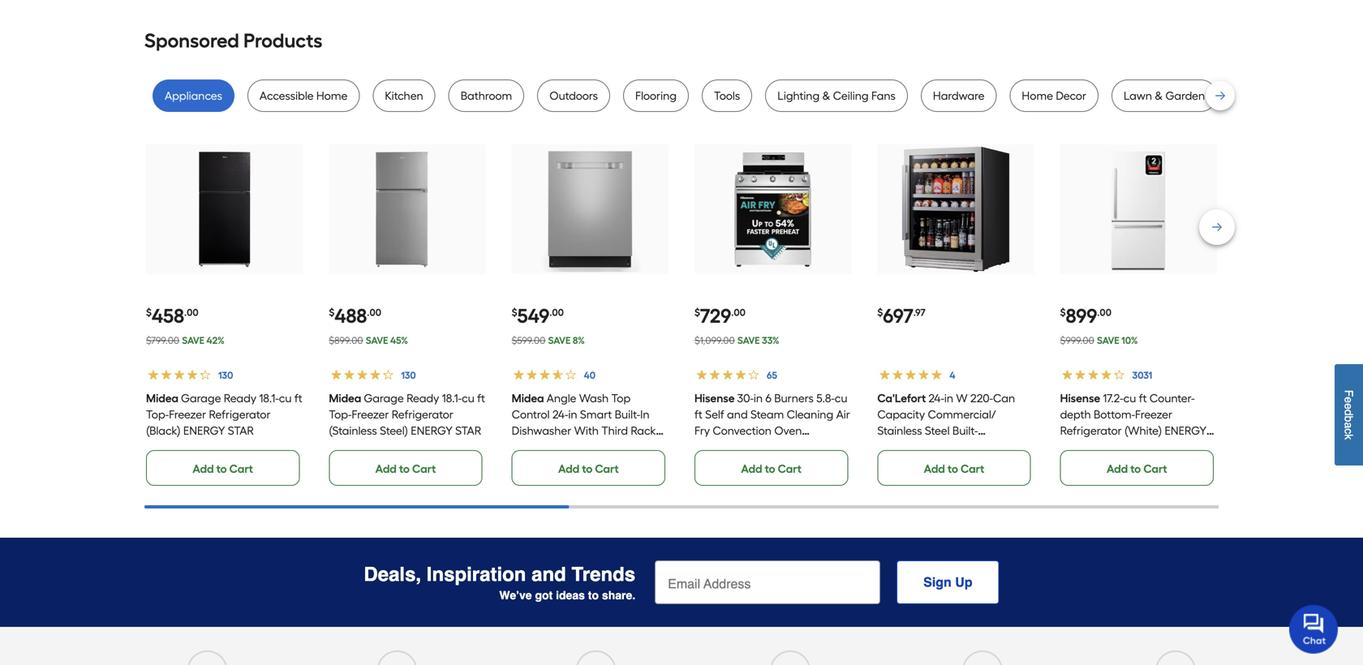 Task type: describe. For each thing, give the bounding box(es) containing it.
add to cart link for 458
[[146, 451, 300, 486]]

range
[[695, 457, 728, 471]]

in
[[641, 408, 650, 422]]

(stainless inside garage ready 18.1-cu ft top-freezer refrigerator (stainless steel) energy star
[[329, 424, 377, 438]]

home decor
[[1022, 89, 1087, 103]]

refrigerator for 458
[[209, 408, 271, 422]]

capacity
[[878, 408, 926, 422]]

$999.00 save 10%
[[1061, 335, 1138, 347]]

24-in w 220-can capacity commercial/ stainless steel built- in/freestanding beverage refrigerator with glass door
[[878, 392, 1023, 471]]

flooring
[[636, 89, 677, 103]]

contact us & faq image
[[187, 651, 228, 666]]

ca'lefort
[[878, 392, 926, 406]]

$ 899 .00
[[1061, 304, 1112, 328]]

energy inside garage ready 18.1-cu ft top-freezer refrigerator (stainless steel) energy star
[[411, 424, 453, 438]]

garage ready 18.1-cu ft top-freezer refrigerator (black) energy star
[[146, 392, 302, 438]]

add for 458
[[193, 462, 214, 476]]

lighting
[[778, 89, 820, 103]]

(black)
[[146, 424, 181, 438]]

inspiration
[[427, 564, 526, 586]]

bathroom
[[461, 89, 512, 103]]

add to cart link for 488
[[329, 451, 483, 486]]

1 home from the left
[[316, 89, 348, 103]]

697
[[883, 304, 914, 328]]

add to cart for 549
[[558, 462, 619, 476]]

$ for 899
[[1061, 307, 1066, 319]]

and inside deals, inspiration and trends we've got ideas to share.
[[532, 564, 566, 586]]

midea garage ready 18.1-cu ft top-freezer refrigerator (black) energy star image
[[162, 147, 287, 272]]

$ for 549
[[512, 307, 518, 319]]

installation services image
[[963, 651, 1003, 666]]

add to cart link for 899
[[1061, 451, 1214, 486]]

garage for 488
[[364, 392, 404, 406]]

$ 549 .00
[[512, 304, 564, 328]]

save for 729
[[738, 335, 760, 347]]

to inside deals, inspiration and trends we've got ideas to share.
[[588, 589, 599, 602]]

add to cart for 899
[[1107, 462, 1168, 476]]

appliances
[[165, 89, 222, 103]]

ideas
[[556, 589, 585, 602]]

k
[[1343, 434, 1356, 440]]

star inside garage ready 18.1-cu ft top-freezer refrigerator (stainless steel) energy star
[[455, 424, 482, 438]]

got
[[535, 589, 553, 602]]

$ 697 .97
[[878, 304, 926, 328]]

to inside 697 list item
[[948, 462, 959, 476]]

a
[[1343, 422, 1356, 429]]

smart
[[580, 408, 612, 422]]

8%
[[573, 335, 585, 347]]

ft inside 17.2-cu ft counter- depth bottom-freezer refrigerator (white) energy star
[[1139, 392, 1147, 406]]

& for lighting
[[823, 89, 831, 103]]

fry
[[695, 424, 710, 438]]

rack
[[631, 424, 656, 438]]

accessible home
[[260, 89, 348, 103]]

energy inside garage ready 18.1-cu ft top-freezer refrigerator (black) energy star
[[183, 424, 225, 438]]

cu inside 17.2-cu ft counter- depth bottom-freezer refrigerator (white) energy star
[[1124, 392, 1137, 406]]

outdoors
[[550, 89, 598, 103]]

$1,099.00 save 33%
[[695, 335, 780, 347]]

30-
[[738, 392, 754, 406]]

add to cart for 729
[[741, 462, 802, 476]]

add for 549
[[558, 462, 580, 476]]

458
[[152, 304, 184, 328]]

third
[[602, 424, 628, 438]]

in/freestanding
[[878, 440, 959, 454]]

ready for 488
[[407, 392, 439, 406]]

hisense for 899
[[1061, 392, 1101, 406]]

self
[[705, 408, 725, 422]]

.00 for 899
[[1098, 307, 1112, 319]]

bottom-
[[1094, 408, 1136, 422]]

trends
[[572, 564, 636, 586]]

$599.00 save 8%
[[512, 335, 585, 347]]

midea for 458
[[146, 392, 179, 406]]

.00 for 549
[[550, 307, 564, 319]]

steel
[[925, 424, 950, 438]]

order status image
[[377, 651, 418, 666]]

45%
[[390, 335, 408, 347]]

midea for 549
[[512, 392, 544, 406]]

save for 549
[[548, 335, 571, 347]]

cart for 729
[[778, 462, 802, 476]]

door
[[998, 457, 1023, 471]]

energy inside angle wash top control 24-in smart built-in dishwasher with third rack (stainless steel) energy star, 45-dba
[[594, 440, 636, 454]]

2 e from the top
[[1343, 404, 1356, 410]]

$ 729 .00
[[695, 304, 746, 328]]

24- inside "24-in w 220-can capacity commercial/ stainless steel built- in/freestanding beverage refrigerator with glass door"
[[929, 392, 945, 406]]

gift cards image
[[770, 651, 811, 666]]

ceiling
[[833, 89, 869, 103]]

$1,099.00
[[695, 335, 735, 347]]

to for 488
[[399, 462, 410, 476]]

add for 488
[[376, 462, 397, 476]]

5.8-
[[817, 392, 835, 406]]

fans
[[872, 89, 896, 103]]

steam
[[751, 408, 784, 422]]

garden
[[1166, 89, 1206, 103]]

star for 899
[[1061, 440, 1087, 454]]

488
[[335, 304, 367, 328]]

.97
[[914, 307, 926, 319]]

.00 for 458
[[184, 307, 199, 319]]

hardware
[[933, 89, 985, 103]]

and inside 30-in 6 burners 5.8-cu ft self and steam cleaning air fry convection oven freestanding natural gas range (stainless steel)
[[727, 408, 748, 422]]

refrigerator for 899
[[1061, 424, 1122, 438]]

cart for 549
[[595, 462, 619, 476]]

in inside angle wash top control 24-in smart built-in dishwasher with third rack (stainless steel) energy star, 45-dba
[[568, 408, 578, 422]]

steel) inside 30-in 6 burners 5.8-cu ft self and steam cleaning air fry convection oven freestanding natural gas range (stainless steel)
[[782, 457, 810, 471]]

built- inside angle wash top control 24-in smart built-in dishwasher with third rack (stainless steel) energy star, 45-dba
[[615, 408, 641, 422]]

cart inside 697 list item
[[961, 462, 985, 476]]

sign up button
[[897, 561, 1000, 605]]

(white)
[[1125, 424, 1163, 438]]

garage ready 18.1-cu ft top-freezer refrigerator (stainless steel) energy star
[[329, 392, 485, 438]]

add to cart for 488
[[376, 462, 436, 476]]

30-in 6 burners 5.8-cu ft self and steam cleaning air fry convection oven freestanding natural gas range (stainless steel)
[[695, 392, 851, 471]]

hisense 30-in 6 burners 5.8-cu ft self and steam cleaning air fry convection oven freestanding natural gas range (stainless steel) image
[[711, 147, 836, 272]]

natural
[[765, 440, 804, 454]]

f e e d b a c k
[[1343, 390, 1356, 440]]

gas
[[806, 440, 827, 454]]

we've
[[500, 589, 532, 602]]

899
[[1066, 304, 1098, 328]]

549
[[518, 304, 550, 328]]

beverage
[[962, 440, 1011, 454]]

697 list item
[[878, 145, 1035, 486]]

angle wash top control 24-in smart built-in dishwasher with third rack (stainless steel) energy star, 45-dba
[[512, 392, 667, 471]]

d
[[1343, 410, 1356, 416]]

glass
[[967, 457, 995, 471]]

midea for 488
[[329, 392, 361, 406]]

to for 458
[[216, 462, 227, 476]]

$ for 488
[[329, 307, 335, 319]]

$899.00 save 45%
[[329, 335, 408, 347]]

deals,
[[364, 564, 421, 586]]



Task type: locate. For each thing, give the bounding box(es) containing it.
to down (white)
[[1131, 462, 1142, 476]]

0 vertical spatial built-
[[615, 408, 641, 422]]

1 horizontal spatial midea
[[329, 392, 361, 406]]

& for lawn
[[1155, 89, 1163, 103]]

3 save from the left
[[548, 335, 571, 347]]

1 $ from the left
[[146, 307, 152, 319]]

18.1- inside garage ready 18.1-cu ft top-freezer refrigerator (black) energy star
[[259, 392, 279, 406]]

decor
[[1056, 89, 1087, 103]]

1 horizontal spatial garage
[[364, 392, 404, 406]]

angle
[[547, 392, 577, 406]]

star,
[[638, 440, 667, 454]]

2 add from the left
[[376, 462, 397, 476]]

$799.00 save 42%
[[146, 335, 225, 347]]

to down with
[[582, 462, 593, 476]]

sponsored products
[[144, 29, 323, 52]]

cart for 899
[[1144, 462, 1168, 476]]

$ up $599.00 in the left of the page
[[512, 307, 518, 319]]

add to cart link for 549
[[512, 451, 666, 486]]

add to cart inside 697 list item
[[924, 462, 985, 476]]

ca'lefort 24-in w 220-can capacity commercial/ stainless steel built-in/freestanding beverage refrigerator with glass door image
[[893, 147, 1019, 272]]

2 home from the left
[[1022, 89, 1054, 103]]

.00 up $899.00 save 45%
[[367, 307, 381, 319]]

17.2-
[[1103, 392, 1124, 406]]

add right dba
[[558, 462, 580, 476]]

4 add from the left
[[741, 462, 763, 476]]

refrigerator down in/freestanding
[[878, 457, 939, 471]]

42%
[[207, 335, 225, 347]]

4 $ from the left
[[695, 307, 701, 319]]

freezer up (black)
[[169, 408, 206, 422]]

hisense inside 899 list item
[[1061, 392, 1101, 406]]

0 horizontal spatial star
[[228, 424, 254, 438]]

.00
[[184, 307, 199, 319], [367, 307, 381, 319], [550, 307, 564, 319], [732, 307, 746, 319], [1098, 307, 1112, 319]]

energy inside 17.2-cu ft counter- depth bottom-freezer refrigerator (white) energy star
[[1165, 424, 1207, 438]]

.00 up $999.00 save 10%
[[1098, 307, 1112, 319]]

refrigerator for 488
[[392, 408, 454, 422]]

cart down garage ready 18.1-cu ft top-freezer refrigerator (stainless steel) energy star
[[412, 462, 436, 476]]

18.1- inside garage ready 18.1-cu ft top-freezer refrigerator (stainless steel) energy star
[[442, 392, 462, 406]]

save left 33%
[[738, 335, 760, 347]]

3 midea from the left
[[512, 392, 544, 406]]

and up got
[[532, 564, 566, 586]]

refrigerator down the 45%
[[392, 408, 454, 422]]

cart inside 549 list item
[[595, 462, 619, 476]]

add to cart inside 729 list item
[[741, 462, 802, 476]]

$ inside $ 549 .00
[[512, 307, 518, 319]]

1 horizontal spatial hisense
[[1061, 392, 1101, 406]]

to for 729
[[765, 462, 776, 476]]

0 horizontal spatial freezer
[[169, 408, 206, 422]]

midea
[[146, 392, 179, 406], [329, 392, 361, 406], [512, 392, 544, 406]]

1 add to cart from the left
[[193, 462, 253, 476]]

2 garage from the left
[[364, 392, 404, 406]]

$ up $1,099.00
[[695, 307, 701, 319]]

freezer for 488
[[352, 408, 389, 422]]

add inside 549 list item
[[558, 462, 580, 476]]

$ up $999.00
[[1061, 307, 1066, 319]]

2 vertical spatial steel)
[[782, 457, 810, 471]]

1 horizontal spatial (stainless
[[512, 440, 560, 454]]

refrigerator inside 17.2-cu ft counter- depth bottom-freezer refrigerator (white) energy star
[[1061, 424, 1122, 438]]

hisense 17.2-cu ft counter-depth bottom-freezer refrigerator (white) energy star image
[[1076, 147, 1202, 272]]

freezer for 899
[[1136, 408, 1173, 422]]

1 top- from the left
[[146, 408, 169, 422]]

add to cart link down oven at right
[[695, 451, 849, 486]]

$ 458 .00
[[146, 304, 199, 328]]

488 list item
[[329, 145, 486, 486]]

cu inside 30-in 6 burners 5.8-cu ft self and steam cleaning air fry convection oven freestanding natural gas range (stainless steel)
[[835, 392, 848, 406]]

0 horizontal spatial ready
[[224, 392, 256, 406]]

star left dishwasher
[[455, 424, 482, 438]]

6 add from the left
[[1107, 462, 1128, 476]]

add to cart link inside 899 list item
[[1061, 451, 1214, 486]]

.00 up $799.00 save 42% at the left bottom of the page
[[184, 307, 199, 319]]

cart inside the 488 list item
[[412, 462, 436, 476]]

add to cart inside 899 list item
[[1107, 462, 1168, 476]]

4 cart from the left
[[778, 462, 802, 476]]

2 ready from the left
[[407, 392, 439, 406]]

(stainless
[[329, 424, 377, 438], [512, 440, 560, 454], [731, 457, 779, 471]]

add to cart link inside the 488 list item
[[329, 451, 483, 486]]

$ for 729
[[695, 307, 701, 319]]

to left glass in the bottom right of the page
[[948, 462, 959, 476]]

add for 899
[[1107, 462, 1128, 476]]

e up the d
[[1343, 397, 1356, 404]]

add to cart down garage ready 18.1-cu ft top-freezer refrigerator (black) energy star
[[193, 462, 253, 476]]

2 freezer from the left
[[352, 408, 389, 422]]

$ up $799.00
[[146, 307, 152, 319]]

6 add to cart link from the left
[[1061, 451, 1214, 486]]

0 horizontal spatial garage
[[181, 392, 221, 406]]

add to cart down the natural
[[741, 462, 802, 476]]

add for 729
[[741, 462, 763, 476]]

refrigerator down 42%
[[209, 408, 271, 422]]

c
[[1343, 429, 1356, 434]]

2 horizontal spatial freezer
[[1136, 408, 1173, 422]]

0 horizontal spatial in
[[568, 408, 578, 422]]

star right (black)
[[228, 424, 254, 438]]

share.
[[602, 589, 636, 602]]

refrigerator inside garage ready 18.1-cu ft top-freezer refrigerator (black) energy star
[[209, 408, 271, 422]]

add to cart link inside 729 list item
[[695, 451, 849, 486]]

1 freezer from the left
[[169, 408, 206, 422]]

add down freestanding
[[741, 462, 763, 476]]

1 horizontal spatial 24-
[[929, 392, 945, 406]]

in for 30-
[[754, 392, 763, 406]]

cart down the natural
[[778, 462, 802, 476]]

steel)
[[380, 424, 408, 438], [563, 440, 591, 454], [782, 457, 810, 471]]

stainless
[[878, 424, 923, 438]]

1 ready from the left
[[224, 392, 256, 406]]

save inside the 488 list item
[[366, 335, 388, 347]]

$799.00
[[146, 335, 179, 347]]

5 .00 from the left
[[1098, 307, 1112, 319]]

&
[[823, 89, 831, 103], [1155, 89, 1163, 103]]

3 add from the left
[[558, 462, 580, 476]]

.00 inside $ 729 .00
[[732, 307, 746, 319]]

freezer
[[169, 408, 206, 422], [352, 408, 389, 422], [1136, 408, 1173, 422]]

in inside 30-in 6 burners 5.8-cu ft self and steam cleaning air fry convection oven freestanding natural gas range (stainless steel)
[[754, 392, 763, 406]]

.00 up $1,099.00 save 33%
[[732, 307, 746, 319]]

10%
[[1122, 335, 1138, 347]]

lowe's app image
[[1156, 651, 1197, 666]]

save left 8%
[[548, 335, 571, 347]]

.00 up $599.00 save 8%
[[550, 307, 564, 319]]

home right 'accessible'
[[316, 89, 348, 103]]

in left 6
[[754, 392, 763, 406]]

2 & from the left
[[1155, 89, 1163, 103]]

1 horizontal spatial freezer
[[352, 408, 389, 422]]

.00 for 729
[[732, 307, 746, 319]]

convection
[[713, 424, 772, 438]]

top- inside garage ready 18.1-cu ft top-freezer refrigerator (black) energy star
[[146, 408, 169, 422]]

freezer inside garage ready 18.1-cu ft top-freezer refrigerator (stainless steel) energy star
[[352, 408, 389, 422]]

ft
[[295, 392, 302, 406], [477, 392, 485, 406], [1139, 392, 1147, 406], [695, 408, 703, 422]]

top- up (black)
[[146, 408, 169, 422]]

4 cu from the left
[[1124, 392, 1137, 406]]

freezer up (white)
[[1136, 408, 1173, 422]]

Email Address email field
[[655, 561, 881, 605]]

$ for 697
[[878, 307, 883, 319]]

$ up $899.00
[[329, 307, 335, 319]]

2 .00 from the left
[[367, 307, 381, 319]]

2 add to cart link from the left
[[329, 451, 483, 486]]

1 horizontal spatial and
[[727, 408, 748, 422]]

save for 488
[[366, 335, 388, 347]]

2 horizontal spatial (stainless
[[731, 457, 779, 471]]

built- down top
[[615, 408, 641, 422]]

0 horizontal spatial built-
[[615, 408, 641, 422]]

built- down commercial/
[[953, 424, 978, 438]]

add inside 899 list item
[[1107, 462, 1128, 476]]

save for 458
[[182, 335, 204, 347]]

1 .00 from the left
[[184, 307, 199, 319]]

sign up form
[[655, 561, 1000, 605]]

hisense for 729
[[695, 392, 735, 406]]

6 cart from the left
[[1144, 462, 1168, 476]]

1 garage from the left
[[181, 392, 221, 406]]

2 horizontal spatial steel)
[[782, 457, 810, 471]]

33%
[[762, 335, 780, 347]]

up
[[956, 575, 973, 590]]

refrigerator
[[209, 408, 271, 422], [392, 408, 454, 422], [1061, 424, 1122, 438], [878, 457, 939, 471]]

18.1- for 488
[[442, 392, 462, 406]]

in inside "24-in w 220-can capacity commercial/ stainless steel built- in/freestanding beverage refrigerator with glass door"
[[945, 392, 954, 406]]

midea inside 458 "list item"
[[146, 392, 179, 406]]

add to cart inside the 488 list item
[[376, 462, 436, 476]]

add to cart link down garage ready 18.1-cu ft top-freezer refrigerator (black) energy star
[[146, 451, 300, 486]]

save left 42%
[[182, 335, 204, 347]]

0 horizontal spatial 18.1-
[[259, 392, 279, 406]]

0 horizontal spatial 24-
[[553, 408, 569, 422]]

0 horizontal spatial midea
[[146, 392, 179, 406]]

depth
[[1061, 408, 1092, 422]]

add inside the 488 list item
[[376, 462, 397, 476]]

add to cart link down (white)
[[1061, 451, 1214, 486]]

18.1- for 458
[[259, 392, 279, 406]]

5 add to cart link from the left
[[878, 451, 1031, 486]]

cleaning
[[787, 408, 834, 422]]

1 horizontal spatial in
[[754, 392, 763, 406]]

3 cart from the left
[[595, 462, 619, 476]]

steel) inside garage ready 18.1-cu ft top-freezer refrigerator (stainless steel) energy star
[[380, 424, 408, 438]]

6 $ from the left
[[1061, 307, 1066, 319]]

home left "decor"
[[1022, 89, 1054, 103]]

4 save from the left
[[738, 335, 760, 347]]

top- for 458
[[146, 408, 169, 422]]

energy
[[183, 424, 225, 438], [411, 424, 453, 438], [1165, 424, 1207, 438], [594, 440, 636, 454]]

5 add from the left
[[924, 462, 946, 476]]

(stainless inside 30-in 6 burners 5.8-cu ft self and steam cleaning air fry convection oven freestanding natural gas range (stainless steel)
[[731, 457, 779, 471]]

24-
[[929, 392, 945, 406], [553, 408, 569, 422]]

save inside 899 list item
[[1097, 335, 1120, 347]]

3 $ from the left
[[512, 307, 518, 319]]

2 vertical spatial (stainless
[[731, 457, 779, 471]]

cart down garage ready 18.1-cu ft top-freezer refrigerator (black) energy star
[[229, 462, 253, 476]]

add inside 458 "list item"
[[193, 462, 214, 476]]

$ inside $ 729 .00
[[695, 307, 701, 319]]

24- down the angle
[[553, 408, 569, 422]]

sponsored
[[144, 29, 239, 52]]

sign
[[924, 575, 952, 590]]

ready down the 45%
[[407, 392, 439, 406]]

1 horizontal spatial ready
[[407, 392, 439, 406]]

1 cu from the left
[[279, 392, 292, 406]]

add to cart down with
[[558, 462, 619, 476]]

& left 'ceiling'
[[823, 89, 831, 103]]

(stainless inside angle wash top control 24-in smart built-in dishwasher with third rack (stainless steel) energy star, 45-dba
[[512, 440, 560, 454]]

45-
[[512, 457, 528, 471]]

1 18.1- from the left
[[259, 392, 279, 406]]

.00 inside $ 549 .00
[[550, 307, 564, 319]]

control
[[512, 408, 550, 422]]

ready inside garage ready 18.1-cu ft top-freezer refrigerator (stainless steel) energy star
[[407, 392, 439, 406]]

.00 inside $ 899 .00
[[1098, 307, 1112, 319]]

cart inside 458 "list item"
[[229, 462, 253, 476]]

0 vertical spatial steel)
[[380, 424, 408, 438]]

add to cart link down garage ready 18.1-cu ft top-freezer refrigerator (stainless steel) energy star
[[329, 451, 483, 486]]

refrigerator inside garage ready 18.1-cu ft top-freezer refrigerator (stainless steel) energy star
[[392, 408, 454, 422]]

2 18.1- from the left
[[442, 392, 462, 406]]

1 vertical spatial built-
[[953, 424, 978, 438]]

ready down 42%
[[224, 392, 256, 406]]

cu inside garage ready 18.1-cu ft top-freezer refrigerator (stainless steel) energy star
[[462, 392, 475, 406]]

1 hisense from the left
[[695, 392, 735, 406]]

can
[[994, 392, 1016, 406]]

star inside 17.2-cu ft counter- depth bottom-freezer refrigerator (white) energy star
[[1061, 440, 1087, 454]]

midea up control
[[512, 392, 544, 406]]

steel) inside angle wash top control 24-in smart built-in dishwasher with third rack (stainless steel) energy star, 45-dba
[[563, 440, 591, 454]]

& right lawn
[[1155, 89, 1163, 103]]

midea up (black)
[[146, 392, 179, 406]]

wash
[[579, 392, 609, 406]]

0 horizontal spatial home
[[316, 89, 348, 103]]

burners
[[775, 392, 814, 406]]

0 vertical spatial (stainless
[[329, 424, 377, 438]]

.00 inside $ 488 .00
[[367, 307, 381, 319]]

freestanding
[[695, 440, 762, 454]]

counter-
[[1150, 392, 1195, 406]]

0 horizontal spatial hisense
[[695, 392, 735, 406]]

2 cart from the left
[[412, 462, 436, 476]]

3 add to cart from the left
[[558, 462, 619, 476]]

with
[[574, 424, 599, 438]]

top-
[[146, 408, 169, 422], [329, 408, 352, 422]]

add down garage ready 18.1-cu ft top-freezer refrigerator (stainless steel) energy star
[[376, 462, 397, 476]]

$ inside $ 458 .00
[[146, 307, 152, 319]]

ready inside garage ready 18.1-cu ft top-freezer refrigerator (black) energy star
[[224, 392, 256, 406]]

cart for 488
[[412, 462, 436, 476]]

save inside 549 list item
[[548, 335, 571, 347]]

add down in/freestanding
[[924, 462, 946, 476]]

save inside 458 "list item"
[[182, 335, 204, 347]]

$599.00
[[512, 335, 546, 347]]

add down (white)
[[1107, 462, 1128, 476]]

garage inside garage ready 18.1-cu ft top-freezer refrigerator (stainless steel) energy star
[[364, 392, 404, 406]]

add to cart link inside 697 list item
[[878, 451, 1031, 486]]

1 & from the left
[[823, 89, 831, 103]]

f
[[1343, 390, 1356, 397]]

add inside 697 list item
[[924, 462, 946, 476]]

0 horizontal spatial top-
[[146, 408, 169, 422]]

accessible
[[260, 89, 314, 103]]

.00 for 488
[[367, 307, 381, 319]]

4 add to cart from the left
[[741, 462, 802, 476]]

in
[[754, 392, 763, 406], [945, 392, 954, 406], [568, 408, 578, 422]]

garage down $899.00 save 45%
[[364, 392, 404, 406]]

save for 899
[[1097, 335, 1120, 347]]

to for 549
[[582, 462, 593, 476]]

garage for 458
[[181, 392, 221, 406]]

ft inside garage ready 18.1-cu ft top-freezer refrigerator (black) energy star
[[295, 392, 302, 406]]

add to cart link for 729
[[695, 451, 849, 486]]

add inside 729 list item
[[741, 462, 763, 476]]

$ 488 .00
[[329, 304, 381, 328]]

midea garage ready 18.1-cu ft top-freezer refrigerator (stainless steel) energy star image
[[345, 147, 470, 272]]

lowe's credit center image
[[576, 651, 616, 666]]

4 .00 from the left
[[732, 307, 746, 319]]

freezer for 458
[[169, 408, 206, 422]]

1 horizontal spatial 18.1-
[[442, 392, 462, 406]]

add
[[193, 462, 214, 476], [376, 462, 397, 476], [558, 462, 580, 476], [741, 462, 763, 476], [924, 462, 946, 476], [1107, 462, 1128, 476]]

$ left .97
[[878, 307, 883, 319]]

1 horizontal spatial built-
[[953, 424, 978, 438]]

built-
[[615, 408, 641, 422], [953, 424, 978, 438]]

cu inside garage ready 18.1-cu ft top-freezer refrigerator (black) energy star
[[279, 392, 292, 406]]

1 save from the left
[[182, 335, 204, 347]]

2 horizontal spatial star
[[1061, 440, 1087, 454]]

add to cart inside 549 list item
[[558, 462, 619, 476]]

refrigerator inside "24-in w 220-can capacity commercial/ stainless steel built- in/freestanding beverage refrigerator with glass door"
[[878, 457, 939, 471]]

18.1-
[[259, 392, 279, 406], [442, 392, 462, 406]]

dishwasher
[[512, 424, 572, 438]]

cart inside 729 list item
[[778, 462, 802, 476]]

1 e from the top
[[1343, 397, 1356, 404]]

to down garage ready 18.1-cu ft top-freezer refrigerator (black) energy star
[[216, 462, 227, 476]]

1 horizontal spatial &
[[1155, 89, 1163, 103]]

17.2-cu ft counter- depth bottom-freezer refrigerator (white) energy star
[[1061, 392, 1207, 454]]

6 add to cart from the left
[[1107, 462, 1168, 476]]

220-
[[971, 392, 994, 406]]

to inside the 488 list item
[[399, 462, 410, 476]]

729 list item
[[695, 145, 852, 486]]

hisense up depth at the bottom
[[1061, 392, 1101, 406]]

cart down beverage
[[961, 462, 985, 476]]

to down garage ready 18.1-cu ft top-freezer refrigerator (stainless steel) energy star
[[399, 462, 410, 476]]

1 vertical spatial and
[[532, 564, 566, 586]]

1 horizontal spatial top-
[[329, 408, 352, 422]]

2 add to cart from the left
[[376, 462, 436, 476]]

in for 24-
[[945, 392, 954, 406]]

refrigerator down depth at the bottom
[[1061, 424, 1122, 438]]

lawn & garden
[[1124, 89, 1206, 103]]

products
[[244, 29, 323, 52]]

0 vertical spatial 24-
[[929, 392, 945, 406]]

midea down $899.00
[[329, 392, 361, 406]]

1 horizontal spatial home
[[1022, 89, 1054, 103]]

549 list item
[[512, 145, 669, 486]]

add to cart for 458
[[193, 462, 253, 476]]

star down depth at the bottom
[[1061, 440, 1087, 454]]

1 cart from the left
[[229, 462, 253, 476]]

ft inside garage ready 18.1-cu ft top-freezer refrigerator (stainless steel) energy star
[[477, 392, 485, 406]]

kitchen
[[385, 89, 424, 103]]

add to cart link down with
[[512, 451, 666, 486]]

to right ideas
[[588, 589, 599, 602]]

24- left w at the bottom right
[[929, 392, 945, 406]]

$ inside $ 697 .97
[[878, 307, 883, 319]]

.00 inside $ 458 .00
[[184, 307, 199, 319]]

save left the 45%
[[366, 335, 388, 347]]

$899.00
[[329, 335, 363, 347]]

3 .00 from the left
[[550, 307, 564, 319]]

in left w at the bottom right
[[945, 392, 954, 406]]

1 add to cart link from the left
[[146, 451, 300, 486]]

to down the natural
[[765, 462, 776, 476]]

f e e d b a c k button
[[1335, 364, 1364, 466]]

5 add to cart from the left
[[924, 462, 985, 476]]

top- down $899.00
[[329, 408, 352, 422]]

save
[[182, 335, 204, 347], [366, 335, 388, 347], [548, 335, 571, 347], [738, 335, 760, 347], [1097, 335, 1120, 347]]

0 horizontal spatial &
[[823, 89, 831, 103]]

sign up
[[924, 575, 973, 590]]

2 cu from the left
[[462, 392, 475, 406]]

b
[[1343, 416, 1356, 422]]

top
[[612, 392, 631, 406]]

hisense inside 729 list item
[[695, 392, 735, 406]]

1 midea from the left
[[146, 392, 179, 406]]

$ for 458
[[146, 307, 152, 319]]

cart for 458
[[229, 462, 253, 476]]

add to cart down (white)
[[1107, 462, 1168, 476]]

lighting & ceiling fans
[[778, 89, 896, 103]]

deals, inspiration and trends we've got ideas to share.
[[364, 564, 636, 602]]

6
[[766, 392, 772, 406]]

0 horizontal spatial (stainless
[[329, 424, 377, 438]]

garage inside garage ready 18.1-cu ft top-freezer refrigerator (black) energy star
[[181, 392, 221, 406]]

lawn
[[1124, 89, 1153, 103]]

2 $ from the left
[[329, 307, 335, 319]]

ready for 458
[[224, 392, 256, 406]]

add down garage ready 18.1-cu ft top-freezer refrigerator (black) energy star
[[193, 462, 214, 476]]

cart inside 899 list item
[[1144, 462, 1168, 476]]

top- for 488
[[329, 408, 352, 422]]

w
[[957, 392, 968, 406]]

add to cart link inside 549 list item
[[512, 451, 666, 486]]

1 horizontal spatial star
[[455, 424, 482, 438]]

midea angle wash top control 24-in smart built-in dishwasher with third rack (stainless steel) energy star, 45-dba image
[[528, 147, 653, 272]]

save inside 729 list item
[[738, 335, 760, 347]]

built- inside "24-in w 220-can capacity commercial/ stainless steel built- in/freestanding beverage refrigerator with glass door"
[[953, 424, 978, 438]]

garage down 42%
[[181, 392, 221, 406]]

in down the angle
[[568, 408, 578, 422]]

2 save from the left
[[366, 335, 388, 347]]

freezer down $899.00 save 45%
[[352, 408, 389, 422]]

24- inside angle wash top control 24-in smart built-in dishwasher with third rack (stainless steel) energy star, 45-dba
[[553, 408, 569, 422]]

top- inside garage ready 18.1-cu ft top-freezer refrigerator (stainless steel) energy star
[[329, 408, 352, 422]]

ft inside 30-in 6 burners 5.8-cu ft self and steam cleaning air fry convection oven freestanding natural gas range (stainless steel)
[[695, 408, 703, 422]]

with
[[942, 457, 964, 471]]

1 vertical spatial steel)
[[563, 440, 591, 454]]

2 horizontal spatial midea
[[512, 392, 544, 406]]

1 vertical spatial (stainless
[[512, 440, 560, 454]]

2 midea from the left
[[329, 392, 361, 406]]

to inside 549 list item
[[582, 462, 593, 476]]

0 vertical spatial and
[[727, 408, 748, 422]]

e
[[1343, 397, 1356, 404], [1343, 404, 1356, 410]]

$ inside $ 899 .00
[[1061, 307, 1066, 319]]

add to cart inside 458 "list item"
[[193, 462, 253, 476]]

chat invite button image
[[1290, 605, 1339, 654]]

1 add from the left
[[193, 462, 214, 476]]

5 save from the left
[[1097, 335, 1120, 347]]

2 horizontal spatial in
[[945, 392, 954, 406]]

5 cart from the left
[[961, 462, 985, 476]]

1 horizontal spatial steel)
[[563, 440, 591, 454]]

hisense up self
[[695, 392, 735, 406]]

458 list item
[[146, 145, 303, 486]]

$ inside $ 488 .00
[[329, 307, 335, 319]]

2 hisense from the left
[[1061, 392, 1101, 406]]

3 cu from the left
[[835, 392, 848, 406]]

oven
[[775, 424, 802, 438]]

star for 458
[[228, 424, 254, 438]]

cart down third
[[595, 462, 619, 476]]

midea inside the 488 list item
[[329, 392, 361, 406]]

3 freezer from the left
[[1136, 408, 1173, 422]]

add to cart link inside 458 "list item"
[[146, 451, 300, 486]]

commercial/
[[928, 408, 996, 422]]

save left 10%
[[1097, 335, 1120, 347]]

midea inside 549 list item
[[512, 392, 544, 406]]

0 horizontal spatial steel)
[[380, 424, 408, 438]]

e up b
[[1343, 404, 1356, 410]]

star inside garage ready 18.1-cu ft top-freezer refrigerator (black) energy star
[[228, 424, 254, 438]]

tools
[[714, 89, 740, 103]]

add to cart down beverage
[[924, 462, 985, 476]]

to inside 899 list item
[[1131, 462, 1142, 476]]

freezer inside 17.2-cu ft counter- depth bottom-freezer refrigerator (white) energy star
[[1136, 408, 1173, 422]]

899 list item
[[1061, 145, 1218, 486]]

add to cart down garage ready 18.1-cu ft top-freezer refrigerator (stainless steel) energy star
[[376, 462, 436, 476]]

to for 899
[[1131, 462, 1142, 476]]

cart down (white)
[[1144, 462, 1168, 476]]

1 vertical spatial 24-
[[553, 408, 569, 422]]

4 add to cart link from the left
[[695, 451, 849, 486]]

0 horizontal spatial and
[[532, 564, 566, 586]]

5 $ from the left
[[878, 307, 883, 319]]

2 top- from the left
[[329, 408, 352, 422]]

3 add to cart link from the left
[[512, 451, 666, 486]]

cu
[[279, 392, 292, 406], [462, 392, 475, 406], [835, 392, 848, 406], [1124, 392, 1137, 406]]

add to cart link down steel
[[878, 451, 1031, 486]]

729
[[701, 304, 732, 328]]

to inside 729 list item
[[765, 462, 776, 476]]

freezer inside garage ready 18.1-cu ft top-freezer refrigerator (black) energy star
[[169, 408, 206, 422]]

to inside 458 "list item"
[[216, 462, 227, 476]]

and up the convection in the right of the page
[[727, 408, 748, 422]]



Task type: vqa. For each thing, say whether or not it's contained in the screenshot.


